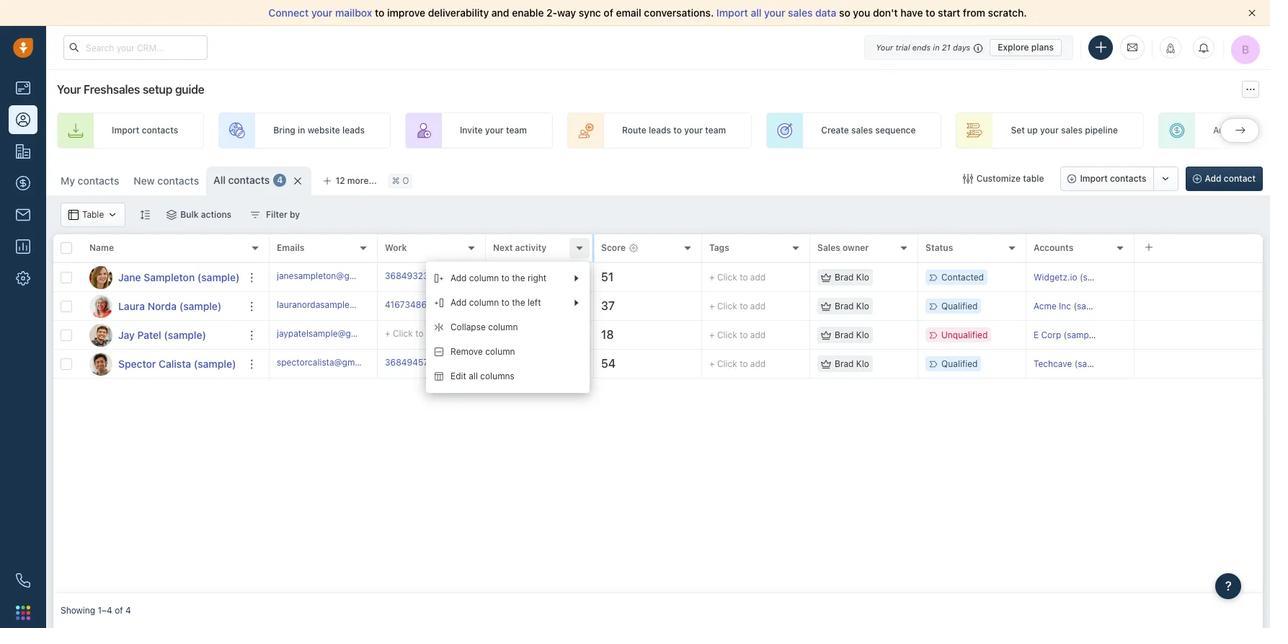 Task type: vqa. For each thing, say whether or not it's contained in the screenshot.
right team
yes



Task type: locate. For each thing, give the bounding box(es) containing it.
connect your mailbox link
[[269, 6, 375, 19]]

+ add task up the remove column
[[493, 329, 537, 340]]

add up add column to the left
[[451, 273, 467, 284]]

accounts
[[1034, 243, 1074, 253]]

2 cell from the top
[[1135, 292, 1264, 320]]

sales right create
[[852, 125, 873, 136]]

your left the mailbox
[[312, 6, 333, 19]]

all left data
[[751, 6, 762, 19]]

set up your sales pipeline link
[[957, 113, 1144, 149]]

phone image
[[16, 573, 30, 588]]

add left the contact
[[1206, 173, 1222, 184]]

brad klo for 51
[[835, 272, 870, 283]]

click for 51
[[718, 272, 738, 283]]

and
[[492, 6, 510, 19]]

task for 37
[[520, 300, 537, 311]]

all inside "menu item"
[[469, 371, 478, 382]]

3684945781 link
[[385, 356, 438, 372]]

your left data
[[765, 6, 786, 19]]

3 brad from the top
[[835, 330, 854, 340]]

spectorcalista@gmail.com 3684945781
[[277, 357, 438, 368]]

lauranordasample@gmail.com link
[[277, 298, 399, 314]]

showing 1–4 of 4
[[61, 605, 131, 616]]

table
[[82, 209, 104, 220]]

don't
[[873, 6, 898, 19]]

add up collapse
[[451, 297, 467, 308]]

container_wx8msf4aqz5i3rn1 image
[[167, 210, 177, 220], [493, 272, 503, 282], [821, 272, 832, 282], [821, 301, 832, 311], [821, 330, 832, 340]]

import contacts
[[112, 125, 178, 136], [1081, 173, 1147, 184]]

qualified down 'unqualified'
[[942, 358, 978, 369]]

import down 'your freshsales setup guide' on the top left
[[112, 125, 139, 136]]

4 brad from the top
[[835, 358, 854, 369]]

connect your mailbox to improve deliverability and enable 2-way sync of email conversations. import all your sales data so you don't have to start from scratch.
[[269, 6, 1027, 19]]

2 vertical spatial import
[[1081, 173, 1108, 184]]

add for add column to the right
[[451, 273, 467, 284]]

corp
[[1042, 330, 1062, 340]]

0 horizontal spatial your
[[57, 83, 81, 96]]

0 vertical spatial 4
[[277, 175, 283, 186]]

in left 21
[[933, 42, 940, 52]]

1 j image from the top
[[89, 266, 113, 289]]

4 klo from the top
[[857, 358, 870, 369]]

guide
[[175, 83, 204, 96]]

invite your team link
[[405, 113, 553, 149]]

2 + click to add from the top
[[710, 301, 766, 312]]

l image
[[89, 295, 113, 318]]

inc
[[1060, 301, 1072, 312]]

1 vertical spatial your
[[57, 83, 81, 96]]

click
[[718, 272, 738, 283], [718, 301, 738, 312], [393, 328, 413, 339], [718, 330, 738, 340], [718, 358, 738, 369]]

import contacts group
[[1061, 167, 1179, 191]]

add left 'deal'
[[1214, 125, 1230, 136]]

1 the from the top
[[512, 273, 525, 284]]

import for import contacts link
[[112, 125, 139, 136]]

right
[[528, 273, 547, 284]]

widgetz.io (sample) link
[[1034, 272, 1116, 283]]

1 cell from the top
[[1135, 263, 1264, 291]]

add for 37
[[751, 301, 766, 312]]

(sample) for jane sampleton (sample)
[[197, 271, 240, 283]]

0 vertical spatial qualified
[[942, 301, 978, 312]]

bring
[[273, 125, 296, 136]]

1 qualified from the top
[[942, 301, 978, 312]]

2 brad klo from the top
[[835, 301, 870, 312]]

(sample) down jane sampleton (sample) link
[[179, 300, 222, 312]]

2 horizontal spatial sales
[[1062, 125, 1083, 136]]

1 horizontal spatial 4
[[277, 175, 283, 186]]

j image left jay on the left of the page
[[89, 323, 113, 347]]

container_wx8msf4aqz5i3rn1 image for 51
[[821, 272, 832, 282]]

activity
[[515, 243, 547, 253]]

in
[[933, 42, 940, 52], [298, 125, 305, 136]]

owner
[[843, 243, 869, 253]]

sales left pipeline on the top right
[[1062, 125, 1083, 136]]

1 vertical spatial 4
[[125, 605, 131, 616]]

contacted
[[942, 272, 984, 283]]

4 + click to add from the top
[[710, 358, 766, 369]]

1 task from the top
[[520, 300, 537, 311]]

add for 18
[[751, 330, 766, 340]]

1 vertical spatial j image
[[89, 323, 113, 347]]

(sample) for jay patel (sample)
[[164, 329, 206, 341]]

days
[[953, 42, 971, 52]]

brad for 51
[[835, 272, 854, 283]]

add for add contact
[[1206, 173, 1222, 184]]

ends
[[913, 42, 931, 52]]

j image left jane at the left top of page
[[89, 266, 113, 289]]

contacts down pipeline on the top right
[[1111, 173, 1147, 184]]

all right edit
[[469, 371, 478, 382]]

task down left
[[520, 329, 537, 340]]

setup
[[143, 83, 172, 96]]

invite your team
[[460, 125, 527, 136]]

0 horizontal spatial all
[[469, 371, 478, 382]]

container_wx8msf4aqz5i3rn1 image inside customize table button
[[963, 174, 973, 184]]

1 horizontal spatial all
[[751, 6, 762, 19]]

2 + add task from the top
[[493, 329, 537, 340]]

1 horizontal spatial sales
[[852, 125, 873, 136]]

container_wx8msf4aqz5i3rn1 image inside bulk actions button
[[167, 210, 177, 220]]

your left trial
[[876, 42, 894, 52]]

in right bring
[[298, 125, 305, 136]]

0 horizontal spatial import contacts
[[112, 125, 178, 136]]

1 vertical spatial all
[[469, 371, 478, 382]]

jay
[[118, 329, 135, 341]]

add contact button
[[1186, 167, 1264, 191]]

0 vertical spatial + add task
[[493, 300, 537, 311]]

+ add task for 37
[[493, 300, 537, 311]]

your trial ends in 21 days
[[876, 42, 971, 52]]

of right '1–4' on the left bottom
[[115, 605, 123, 616]]

sequence
[[876, 125, 916, 136]]

2 j image from the top
[[89, 323, 113, 347]]

1 row group from the left
[[53, 263, 270, 379]]

new contacts button
[[126, 167, 206, 195], [134, 175, 199, 187]]

import right conversations.
[[717, 6, 748, 19]]

0 vertical spatial task
[[520, 300, 537, 311]]

3 cell from the top
[[1135, 321, 1264, 349]]

emails
[[277, 243, 305, 253]]

2 team from the left
[[705, 125, 726, 136]]

tags
[[710, 243, 730, 253]]

0 vertical spatial import contacts
[[112, 125, 178, 136]]

add
[[1214, 125, 1230, 136], [1206, 173, 1222, 184], [451, 273, 467, 284], [451, 297, 467, 308], [501, 300, 517, 311], [501, 329, 517, 340]]

the for left
[[512, 297, 525, 308]]

klo for 51
[[857, 272, 870, 283]]

actions
[[201, 209, 232, 220]]

4 brad klo from the top
[[835, 358, 870, 369]]

container_wx8msf4aqz5i3rn1 image inside filter by "button"
[[250, 210, 260, 220]]

import contacts down pipeline on the top right
[[1081, 173, 1147, 184]]

menu
[[426, 262, 590, 393]]

(sample) for laura norda (sample)
[[179, 300, 222, 312]]

my
[[61, 175, 75, 187]]

0 vertical spatial in
[[933, 42, 940, 52]]

edit all columns menu item
[[426, 364, 590, 389]]

contacts
[[142, 125, 178, 136], [1111, 173, 1147, 184], [228, 174, 270, 186], [78, 175, 119, 187], [158, 175, 199, 187]]

(sample) right inc
[[1074, 301, 1110, 312]]

1 vertical spatial of
[[115, 605, 123, 616]]

sales left data
[[788, 6, 813, 19]]

(sample) up acme inc (sample)
[[1080, 272, 1116, 283]]

column for remove column
[[486, 346, 515, 357]]

3 brad klo from the top
[[835, 330, 870, 340]]

0 horizontal spatial import
[[112, 125, 139, 136]]

table
[[1024, 173, 1045, 184]]

1 vertical spatial task
[[520, 329, 537, 340]]

2 row group from the left
[[270, 263, 1264, 379]]

close image
[[1249, 9, 1256, 17]]

(sample) for spector calista (sample)
[[194, 357, 236, 370]]

plans
[[1032, 41, 1054, 52]]

1 vertical spatial in
[[298, 125, 305, 136]]

more...
[[348, 175, 377, 186]]

import contacts for import contacts link
[[112, 125, 178, 136]]

freshsales
[[84, 83, 140, 96]]

import contacts down the "setup"
[[112, 125, 178, 136]]

grid
[[53, 233, 1264, 594]]

contacts right my
[[78, 175, 119, 187]]

1 leads from the left
[[343, 125, 365, 136]]

import contacts inside 'button'
[[1081, 173, 1147, 184]]

1 + add task from the top
[[493, 300, 537, 311]]

3 klo from the top
[[857, 330, 870, 340]]

click for 37
[[718, 301, 738, 312]]

3684945781
[[385, 357, 438, 368]]

jay patel (sample)
[[118, 329, 206, 341]]

(sample) right the calista
[[194, 357, 236, 370]]

leads right route
[[649, 125, 671, 136]]

(sample)
[[197, 271, 240, 283], [1080, 272, 1116, 283], [179, 300, 222, 312], [1074, 301, 1110, 312], [164, 329, 206, 341], [1064, 330, 1100, 340], [194, 357, 236, 370], [1075, 358, 1111, 369]]

spectorcalista@gmail.com
[[277, 357, 384, 368]]

+
[[710, 272, 715, 283], [493, 300, 499, 311], [710, 301, 715, 312], [385, 328, 391, 339], [493, 329, 499, 340], [710, 330, 715, 340], [710, 358, 715, 369]]

all
[[214, 174, 226, 186]]

collapse
[[451, 322, 486, 333]]

column up collapse column
[[469, 297, 499, 308]]

1 vertical spatial import
[[112, 125, 139, 136]]

lauranordasample@gmail.com
[[277, 299, 399, 310]]

techcave
[[1034, 358, 1073, 369]]

1 horizontal spatial leads
[[649, 125, 671, 136]]

0 horizontal spatial team
[[506, 125, 527, 136]]

4 cell from the top
[[1135, 350, 1264, 378]]

task for 18
[[520, 329, 537, 340]]

cell for 54
[[1135, 350, 1264, 378]]

1 vertical spatial import contacts
[[1081, 173, 1147, 184]]

spector calista (sample) link
[[118, 357, 236, 371]]

1 horizontal spatial of
[[604, 6, 614, 19]]

the left right
[[512, 273, 525, 284]]

0 vertical spatial the
[[512, 273, 525, 284]]

37
[[601, 299, 615, 312]]

1 vertical spatial qualified
[[942, 358, 978, 369]]

(sample) up spector calista (sample)
[[164, 329, 206, 341]]

column inside remove column menu item
[[486, 346, 515, 357]]

add for 51
[[751, 272, 766, 283]]

add deal
[[1214, 125, 1250, 136]]

name
[[89, 243, 114, 253]]

2 klo from the top
[[857, 301, 870, 312]]

of right sync
[[604, 6, 614, 19]]

route leads to your team
[[622, 125, 726, 136]]

3684932360 link
[[385, 270, 440, 285]]

email image
[[1128, 41, 1138, 54]]

1 vertical spatial the
[[512, 297, 525, 308]]

click for 18
[[718, 330, 738, 340]]

54
[[601, 357, 616, 370]]

qualified down contacted
[[942, 301, 978, 312]]

the left left
[[512, 297, 525, 308]]

add for 54
[[751, 358, 766, 369]]

column up columns
[[486, 346, 515, 357]]

contacts down the "setup"
[[142, 125, 178, 136]]

container_wx8msf4aqz5i3rn1 image
[[963, 174, 973, 184], [69, 210, 79, 220], [108, 210, 118, 220], [250, 210, 260, 220], [821, 359, 832, 369]]

2 horizontal spatial import
[[1081, 173, 1108, 184]]

column up remove column menu item
[[488, 322, 518, 333]]

your for your trial ends in 21 days
[[876, 42, 894, 52]]

customize
[[977, 173, 1021, 184]]

remove column menu item
[[426, 340, 590, 364]]

bulk
[[180, 209, 199, 220]]

to
[[375, 6, 385, 19], [926, 6, 936, 19], [674, 125, 682, 136], [740, 272, 748, 283], [502, 273, 510, 284], [502, 297, 510, 308], [740, 301, 748, 312], [416, 328, 424, 339], [740, 330, 748, 340], [740, 358, 748, 369]]

2 qualified from the top
[[942, 358, 978, 369]]

style_myh0__igzzd8unmi image
[[140, 210, 150, 220]]

0 vertical spatial your
[[876, 42, 894, 52]]

1 brad klo from the top
[[835, 272, 870, 283]]

2 task from the top
[[520, 329, 537, 340]]

column for add column to the left
[[469, 297, 499, 308]]

add inside "link"
[[1214, 125, 1230, 136]]

0 vertical spatial j image
[[89, 266, 113, 289]]

+ click to add
[[710, 272, 766, 283], [710, 301, 766, 312], [710, 330, 766, 340], [710, 358, 766, 369]]

row group
[[53, 263, 270, 379], [270, 263, 1264, 379]]

freshworks switcher image
[[16, 606, 30, 620]]

of
[[604, 6, 614, 19], [115, 605, 123, 616]]

add up the remove column
[[501, 329, 517, 340]]

0 vertical spatial import
[[717, 6, 748, 19]]

2 brad from the top
[[835, 301, 854, 312]]

0 horizontal spatial 4
[[125, 605, 131, 616]]

container_wx8msf4aqz5i3rn1 image for table "popup button"
[[69, 210, 79, 220]]

Search your CRM... text field
[[63, 35, 208, 60]]

qualified
[[942, 301, 978, 312], [942, 358, 978, 369]]

1 horizontal spatial your
[[876, 42, 894, 52]]

4 up filter by
[[277, 175, 283, 186]]

column up add column to the left
[[469, 273, 499, 284]]

import down pipeline on the top right
[[1081, 173, 1108, 184]]

+ click to add for 18
[[710, 330, 766, 340]]

2 the from the top
[[512, 297, 525, 308]]

task
[[520, 300, 537, 311], [520, 329, 537, 340]]

import contacts link
[[57, 113, 204, 149]]

j image
[[89, 266, 113, 289], [89, 323, 113, 347]]

jane
[[118, 271, 141, 283]]

1 vertical spatial + add task
[[493, 329, 537, 340]]

your right "up"
[[1041, 125, 1059, 136]]

cell
[[1135, 263, 1264, 291], [1135, 292, 1264, 320], [1135, 321, 1264, 349], [1135, 350, 1264, 378]]

3 + click to add from the top
[[710, 330, 766, 340]]

1 + click to add from the top
[[710, 272, 766, 283]]

so
[[840, 6, 851, 19]]

(sample) right corp
[[1064, 330, 1100, 340]]

add column to the right
[[451, 273, 547, 284]]

import inside 'button'
[[1081, 173, 1108, 184]]

1 horizontal spatial team
[[705, 125, 726, 136]]

column inside collapse column menu item
[[488, 322, 518, 333]]

contacts right the new
[[158, 175, 199, 187]]

0 vertical spatial of
[[604, 6, 614, 19]]

contacts right 'all' on the top
[[228, 174, 270, 186]]

add inside button
[[1206, 173, 1222, 184]]

j image for jay patel (sample)
[[89, 323, 113, 347]]

jaypatelsample@gmail.com + click to add
[[277, 328, 442, 339]]

1 brad from the top
[[835, 272, 854, 283]]

leads right website
[[343, 125, 365, 136]]

all
[[751, 6, 762, 19], [469, 371, 478, 382]]

column
[[469, 273, 499, 284], [469, 297, 499, 308], [488, 322, 518, 333], [486, 346, 515, 357]]

left
[[528, 297, 541, 308]]

your left the freshsales
[[57, 83, 81, 96]]

0 horizontal spatial leads
[[343, 125, 365, 136]]

1 horizontal spatial import
[[717, 6, 748, 19]]

connect
[[269, 6, 309, 19]]

press space to select this row. row containing 54
[[270, 350, 1264, 379]]

1 klo from the top
[[857, 272, 870, 283]]

0 horizontal spatial in
[[298, 125, 305, 136]]

+ click to add for 51
[[710, 272, 766, 283]]

+ add task up collapse column menu item
[[493, 300, 537, 311]]

(sample) right sampleton
[[197, 271, 240, 283]]

e corp (sample)
[[1034, 330, 1100, 340]]

4 right '1–4' on the left bottom
[[125, 605, 131, 616]]

task down right
[[520, 300, 537, 311]]

4167348672
[[385, 299, 437, 310]]

1 horizontal spatial import contacts
[[1081, 173, 1147, 184]]

row group containing jane sampleton (sample)
[[53, 263, 270, 379]]

bring in website leads
[[273, 125, 365, 136]]

press space to select this row. row
[[53, 263, 270, 292], [270, 263, 1264, 292], [53, 292, 270, 321], [270, 292, 1264, 321], [53, 321, 270, 350], [270, 321, 1264, 350], [53, 350, 270, 379], [270, 350, 1264, 379]]

website
[[308, 125, 340, 136]]



Task type: describe. For each thing, give the bounding box(es) containing it.
collapse column
[[451, 322, 518, 333]]

0 vertical spatial all
[[751, 6, 762, 19]]

⌘
[[392, 176, 400, 186]]

(sample) for acme inc (sample)
[[1074, 301, 1110, 312]]

column for collapse column
[[488, 322, 518, 333]]

edit
[[451, 371, 467, 382]]

container_wx8msf4aqz5i3rn1 image for filter by "button"
[[250, 210, 260, 220]]

your for your freshsales setup guide
[[57, 83, 81, 96]]

widgetz.io
[[1034, 272, 1078, 283]]

spector calista (sample)
[[118, 357, 236, 370]]

your right invite on the top of page
[[485, 125, 504, 136]]

press space to select this row. row containing jane sampleton (sample)
[[53, 263, 270, 292]]

container_wx8msf4aqz5i3rn1 image for customize table button
[[963, 174, 973, 184]]

name column header
[[82, 234, 270, 263]]

2 leads from the left
[[649, 125, 671, 136]]

21
[[942, 42, 951, 52]]

press space to select this row. row containing jay patel (sample)
[[53, 321, 270, 350]]

1 horizontal spatial in
[[933, 42, 940, 52]]

brad for 54
[[835, 358, 854, 369]]

+ click to add for 37
[[710, 301, 766, 312]]

import all your sales data link
[[717, 6, 840, 19]]

laura norda (sample) link
[[118, 299, 222, 313]]

bring in website leads link
[[219, 113, 391, 149]]

spectorcalista@gmail.com link
[[277, 356, 384, 372]]

start
[[938, 6, 961, 19]]

qualified for 54
[[942, 358, 978, 369]]

row group containing 51
[[270, 263, 1264, 379]]

s image
[[89, 352, 113, 375]]

new contacts
[[134, 175, 199, 187]]

sampleton
[[144, 271, 195, 283]]

data
[[816, 6, 837, 19]]

(sample) down e corp (sample) link
[[1075, 358, 1111, 369]]

the for right
[[512, 273, 525, 284]]

brad klo for 37
[[835, 301, 870, 312]]

e
[[1034, 330, 1039, 340]]

have
[[901, 6, 924, 19]]

2-
[[547, 6, 558, 19]]

explore
[[998, 41, 1030, 52]]

patel
[[137, 329, 161, 341]]

add contact
[[1206, 173, 1256, 184]]

(sample) for e corp (sample)
[[1064, 330, 1100, 340]]

brad for 37
[[835, 301, 854, 312]]

showing
[[61, 605, 95, 616]]

customize table button
[[954, 167, 1054, 191]]

filter by button
[[241, 203, 309, 227]]

4 inside all contacts 4
[[277, 175, 283, 186]]

score
[[601, 243, 626, 253]]

sales owner
[[818, 243, 869, 253]]

cell for 37
[[1135, 292, 1264, 320]]

explore plans
[[998, 41, 1054, 52]]

jaypatelsample@gmail.com link
[[277, 327, 388, 343]]

press space to select this row. row containing spector calista (sample)
[[53, 350, 270, 379]]

51
[[601, 271, 614, 283]]

your freshsales setup guide
[[57, 83, 204, 96]]

work
[[385, 243, 407, 253]]

brad klo for 54
[[835, 358, 870, 369]]

brad klo for 18
[[835, 330, 870, 340]]

j image for jane sampleton (sample)
[[89, 266, 113, 289]]

sales inside "link"
[[852, 125, 873, 136]]

acme inc (sample) link
[[1034, 301, 1110, 312]]

filter
[[266, 209, 288, 220]]

+ click to add for 54
[[710, 358, 766, 369]]

container_wx8msf4aqz5i3rn1 image for 37
[[821, 301, 832, 311]]

klo for 54
[[857, 358, 870, 369]]

phone element
[[9, 566, 38, 595]]

deliverability
[[428, 6, 489, 19]]

jane sampleton (sample) link
[[118, 270, 240, 285]]

filter by
[[266, 209, 300, 220]]

⌘ o
[[392, 176, 409, 186]]

your right route
[[685, 125, 703, 136]]

create sales sequence
[[822, 125, 916, 136]]

spector
[[118, 357, 156, 370]]

+ add task for 18
[[493, 329, 537, 340]]

create sales sequence link
[[767, 113, 942, 149]]

12
[[336, 175, 345, 186]]

12 more... button
[[315, 171, 385, 191]]

press space to select this row. row containing laura norda (sample)
[[53, 292, 270, 321]]

mailbox
[[335, 6, 372, 19]]

import contacts for import contacts 'button'
[[1081, 173, 1147, 184]]

norda
[[148, 300, 177, 312]]

remove
[[451, 346, 483, 357]]

press space to select this row. row containing 37
[[270, 292, 1264, 321]]

techcave (sample) link
[[1034, 358, 1111, 369]]

import for import contacts 'button'
[[1081, 173, 1108, 184]]

column for add column to the right
[[469, 273, 499, 284]]

add for add deal
[[1214, 125, 1230, 136]]

explore plans link
[[990, 39, 1062, 56]]

acme
[[1034, 301, 1057, 312]]

klo for 18
[[857, 330, 870, 340]]

press space to select this row. row containing 51
[[270, 263, 1264, 292]]

bulk actions
[[180, 209, 232, 220]]

table button
[[61, 203, 126, 227]]

menu containing add column to the right
[[426, 262, 590, 393]]

qualified for 37
[[942, 301, 978, 312]]

klo for 37
[[857, 301, 870, 312]]

route
[[622, 125, 647, 136]]

laura
[[118, 300, 145, 312]]

collapse column menu item
[[426, 315, 590, 340]]

calista
[[159, 357, 191, 370]]

jay patel (sample) link
[[118, 328, 206, 342]]

improve
[[387, 6, 426, 19]]

name row
[[53, 234, 270, 263]]

add up collapse column menu item
[[501, 300, 517, 311]]

cell for 51
[[1135, 263, 1264, 291]]

cell for 18
[[1135, 321, 1264, 349]]

janesampleton@gmail.com 3684932360
[[277, 270, 440, 281]]

set
[[1011, 125, 1025, 136]]

18
[[601, 328, 614, 341]]

remove column
[[451, 346, 515, 357]]

container_wx8msf4aqz5i3rn1 image for 18
[[821, 330, 832, 340]]

1–4
[[98, 605, 112, 616]]

scratch.
[[989, 6, 1027, 19]]

add for add column to the left
[[451, 297, 467, 308]]

all contacts 4
[[214, 174, 283, 186]]

email
[[616, 6, 642, 19]]

0 horizontal spatial sales
[[788, 6, 813, 19]]

brad for 18
[[835, 330, 854, 340]]

3684932360
[[385, 270, 440, 281]]

widgetz.io (sample)
[[1034, 272, 1116, 283]]

1 team from the left
[[506, 125, 527, 136]]

import contacts button
[[1061, 167, 1154, 191]]

next
[[493, 243, 513, 253]]

edit all columns
[[451, 371, 515, 382]]

next activity
[[493, 243, 547, 253]]

columns
[[481, 371, 515, 382]]

contacts inside 'button'
[[1111, 173, 1147, 184]]

way
[[557, 6, 576, 19]]

grid containing 51
[[53, 233, 1264, 594]]

by
[[290, 209, 300, 220]]

0 horizontal spatial of
[[115, 605, 123, 616]]

laura norda (sample)
[[118, 300, 222, 312]]

sales
[[818, 243, 841, 253]]

click for 54
[[718, 358, 738, 369]]

4167348672 link
[[385, 298, 437, 314]]

press space to select this row. row containing 18
[[270, 321, 1264, 350]]

bulk actions button
[[157, 203, 241, 227]]

e corp (sample) link
[[1034, 330, 1100, 340]]



